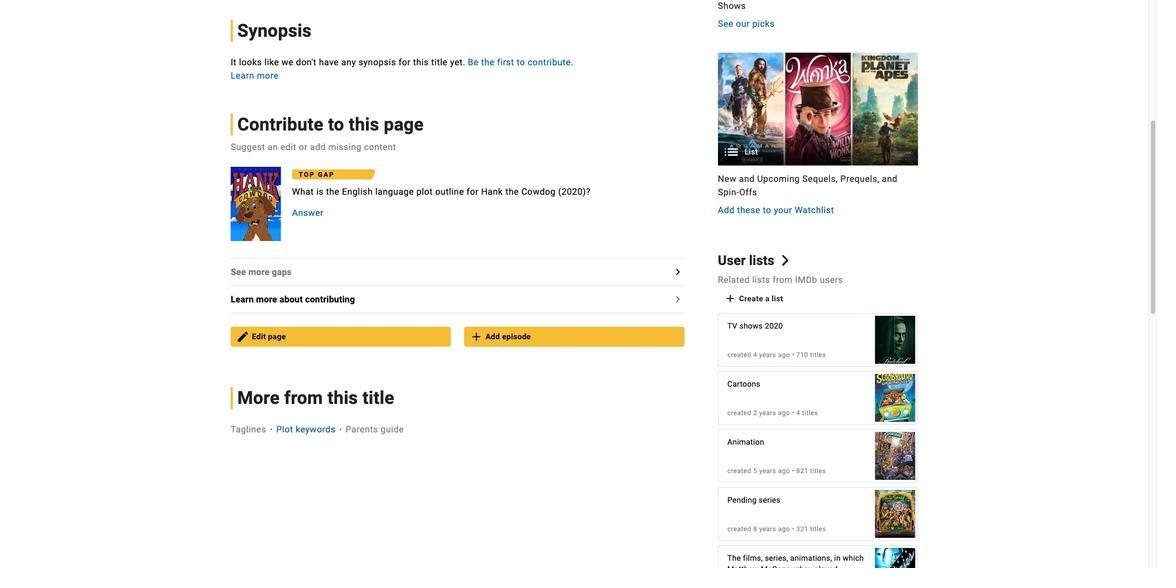 Task type: vqa. For each thing, say whether or not it's contained in the screenshot.
rightmost SPONSORED
no



Task type: locate. For each thing, give the bounding box(es) containing it.
4 ago from the top
[[778, 525, 790, 533]]

see left "gaps"
[[231, 267, 246, 278]]

1 created from the top
[[728, 351, 752, 359]]

created left 5
[[728, 467, 752, 475]]

0 horizontal spatial title
[[363, 388, 394, 409]]

more left about
[[256, 294, 277, 305]]

2 vertical spatial this
[[328, 388, 358, 409]]

these
[[737, 205, 761, 216]]

1 horizontal spatial the
[[481, 57, 495, 67]]

see for see more gaps
[[231, 267, 246, 278]]

1 vertical spatial page
[[268, 332, 286, 342]]

tv
[[728, 322, 738, 331]]

from
[[773, 275, 793, 285], [284, 388, 323, 409]]

0 horizontal spatial page
[[268, 332, 286, 342]]

ago for tv shows 2020
[[778, 351, 790, 359]]

2 ago from the top
[[778, 409, 790, 417]]

1 horizontal spatial 4
[[796, 409, 800, 417]]

0 vertical spatial for
[[399, 57, 411, 67]]

ago left 821
[[778, 467, 790, 475]]

cowdog
[[521, 186, 556, 197]]

titles for animation
[[810, 467, 826, 475]]

add right add image
[[486, 332, 500, 342]]

created for animation
[[728, 467, 752, 475]]

related
[[718, 275, 750, 285]]

answer button
[[292, 206, 324, 220]]

titles right 2
[[802, 409, 818, 417]]

see our picks
[[718, 19, 775, 29]]

learn down "see more gaps"
[[231, 294, 254, 305]]

1 horizontal spatial see
[[718, 19, 734, 29]]

1 ago from the top
[[778, 351, 790, 359]]

new and upcoming sequels, prequels, and spin-offs link
[[718, 172, 918, 199]]

0 horizontal spatial from
[[284, 388, 323, 409]]

the inside it looks like we don't have any synopsis for this title yet. be the first to contribute. learn more
[[481, 57, 495, 67]]

1 horizontal spatial page
[[384, 114, 424, 135]]

more inside it looks like we don't have any synopsis for this title yet. be the first to contribute. learn more
[[257, 70, 279, 81]]

edit page button
[[231, 327, 451, 347]]

2 years from the top
[[759, 409, 776, 417]]

learn inside it looks like we don't have any synopsis for this title yet. be the first to contribute. learn more
[[231, 70, 254, 81]]

0 horizontal spatial for
[[399, 57, 411, 67]]

keywords
[[296, 424, 336, 435]]

contribute
[[237, 114, 324, 135]]

this up parents
[[328, 388, 358, 409]]

0 vertical spatial add
[[718, 205, 735, 216]]

• right 2
[[792, 409, 795, 417]]

edit
[[252, 332, 266, 342]]

add down spin-
[[718, 205, 735, 216]]

0 vertical spatial title
[[431, 57, 448, 67]]

language
[[375, 186, 414, 197]]

years
[[759, 351, 776, 359], [759, 409, 776, 417], [759, 467, 776, 475], [759, 525, 776, 533]]

be
[[468, 57, 479, 67]]

lists left chevron right inline image
[[749, 253, 775, 269]]

contributing
[[305, 294, 355, 305]]

321
[[796, 525, 808, 533]]

1 vertical spatial this
[[349, 114, 379, 135]]

titles right 710
[[810, 351, 826, 359]]

created left 8
[[728, 525, 752, 533]]

2 and from the left
[[882, 174, 898, 184]]

1 horizontal spatial and
[[882, 174, 898, 184]]

add inside button
[[486, 332, 500, 342]]

add
[[718, 205, 735, 216], [486, 332, 500, 342]]

4 years from the top
[[759, 525, 776, 533]]

see inside button
[[231, 267, 246, 278]]

for left hank
[[467, 186, 479, 197]]

series,
[[765, 554, 788, 563]]

710
[[796, 351, 808, 359]]

0 vertical spatial more
[[257, 70, 279, 81]]

the right be
[[481, 57, 495, 67]]

to
[[517, 57, 525, 67], [328, 114, 344, 135], [763, 205, 772, 216]]

0 horizontal spatial the
[[326, 186, 340, 197]]

more down like
[[257, 70, 279, 81]]

•
[[792, 351, 795, 359], [792, 409, 795, 417], [792, 467, 795, 475], [792, 525, 795, 533]]

learn inside button
[[231, 294, 254, 305]]

to up missing
[[328, 114, 344, 135]]

this
[[413, 57, 429, 67], [349, 114, 379, 135], [328, 388, 358, 409]]

which
[[843, 554, 864, 563]]

0 vertical spatial learn
[[231, 70, 254, 81]]

1 vertical spatial more
[[248, 267, 270, 278]]

list
[[772, 294, 783, 303]]

ago for animation
[[778, 467, 790, 475]]

title up parents guide
[[363, 388, 394, 409]]

outline
[[435, 186, 464, 197]]

titles right 321
[[810, 525, 826, 533]]

• left 321
[[792, 525, 795, 533]]

and up offs
[[739, 174, 755, 184]]

0 horizontal spatial add
[[486, 332, 500, 342]]

create a list button
[[718, 289, 792, 309]]

we
[[282, 57, 294, 67]]

2 vertical spatial more
[[256, 294, 277, 305]]

1 horizontal spatial to
[[517, 57, 525, 67]]

add episode button
[[464, 327, 685, 347]]

first
[[497, 57, 514, 67]]

the right hank
[[506, 186, 519, 197]]

ago left 710
[[778, 351, 790, 359]]

add for add these to your watchlist
[[718, 205, 735, 216]]

ago right 2
[[778, 409, 790, 417]]

edit
[[280, 142, 296, 152]]

this up content
[[349, 114, 379, 135]]

see for see our picks
[[718, 19, 734, 29]]

4 down tv shows 2020 on the right bottom of the page
[[753, 351, 757, 359]]

title
[[431, 57, 448, 67], [363, 388, 394, 409]]

group containing new and upcoming sequels, prequels, and spin-offs
[[718, 53, 918, 217]]

1 vertical spatial see
[[231, 267, 246, 278]]

sarah paulson in ratched (2020) image
[[875, 311, 915, 370]]

be the first to contribute. button
[[468, 57, 574, 67]]

created 4 years ago • 710 titles
[[728, 351, 826, 359]]

1 vertical spatial to
[[328, 114, 344, 135]]

learn
[[231, 70, 254, 81], [231, 294, 254, 305]]

from down chevron right inline image
[[773, 275, 793, 285]]

ago left 321
[[778, 525, 790, 533]]

your
[[774, 205, 792, 216]]

title left the yet.
[[431, 57, 448, 67]]

group
[[718, 53, 918, 217]]

chevron right inline image
[[780, 255, 791, 266]]

mcconaughey
[[761, 565, 812, 568]]

0 vertical spatial this
[[413, 57, 429, 67]]

2 • from the top
[[792, 409, 795, 417]]

created 5 years ago • 821 titles
[[728, 467, 826, 475]]

matthew
[[728, 565, 759, 568]]

more left "gaps"
[[248, 267, 270, 278]]

this for title
[[328, 388, 358, 409]]

1 learn from the top
[[231, 70, 254, 81]]

the right the is
[[326, 186, 340, 197]]

add these to your watchlist
[[718, 205, 834, 216]]

2 created from the top
[[728, 409, 752, 417]]

the films, series, animations, in which matthew mcconaughey played
[[728, 554, 864, 568]]

new
[[718, 174, 737, 184]]

go to learn more about contributing image
[[671, 293, 685, 306]]

series
[[759, 496, 781, 505]]

suggest an edit or add missing content
[[231, 142, 396, 152]]

2 vertical spatial to
[[763, 205, 772, 216]]

0 vertical spatial 4
[[753, 351, 757, 359]]

0 vertical spatial from
[[773, 275, 793, 285]]

page up content
[[384, 114, 424, 135]]

3 ago from the top
[[778, 467, 790, 475]]

0 vertical spatial see
[[718, 19, 734, 29]]

1 vertical spatial learn
[[231, 294, 254, 305]]

1 years from the top
[[759, 351, 776, 359]]

and right prequels,
[[882, 174, 898, 184]]

1 horizontal spatial for
[[467, 186, 479, 197]]

• left 821
[[792, 467, 795, 475]]

1 • from the top
[[792, 351, 795, 359]]

jason bateman, tommy chong, bonnie hunt, tom lister jr., maurice lamarche, idris elba, ginnifer goodwin, don lake, raymond s. persi, shakira, j.k. simmons, octavia spencer, alan tudyk, nate torrence, and jenny slate in zootopia (2016) image
[[875, 427, 915, 486]]

learn down looks
[[231, 70, 254, 81]]

plot
[[417, 186, 433, 197]]

3 • from the top
[[792, 467, 795, 475]]

1 horizontal spatial title
[[431, 57, 448, 67]]

see left "our"
[[718, 19, 734, 29]]

yet.
[[450, 57, 465, 67]]

production art image
[[718, 53, 918, 166]]

synopsis
[[359, 57, 396, 67]]

from up plot keywords button
[[284, 388, 323, 409]]

years down 2020
[[759, 351, 776, 359]]

0 horizontal spatial see
[[231, 267, 246, 278]]

to left your at top
[[763, 205, 772, 216]]

1 vertical spatial lists
[[752, 275, 770, 285]]

contribute to this page
[[237, 114, 424, 135]]

0 vertical spatial to
[[517, 57, 525, 67]]

upcoming
[[757, 174, 800, 184]]

this left the yet.
[[413, 57, 429, 67]]

to inside it looks like we don't have any synopsis for this title yet. be the first to contribute. learn more
[[517, 57, 525, 67]]

and
[[739, 174, 755, 184], [882, 174, 898, 184]]

have
[[319, 57, 339, 67]]

1 vertical spatial title
[[363, 388, 394, 409]]

2 horizontal spatial to
[[763, 205, 772, 216]]

prequels,
[[841, 174, 880, 184]]

related lists from imdb users
[[718, 275, 843, 285]]

1 vertical spatial from
[[284, 388, 323, 409]]

titles for tv shows 2020
[[810, 351, 826, 359]]

an
[[268, 142, 278, 152]]

3 years from the top
[[759, 467, 776, 475]]

821
[[796, 467, 808, 475]]

page right edit
[[268, 332, 286, 342]]

ago
[[778, 351, 790, 359], [778, 409, 790, 417], [778, 467, 790, 475], [778, 525, 790, 533]]

1 horizontal spatial add
[[718, 205, 735, 216]]

for right synopsis
[[399, 57, 411, 67]]

list group
[[718, 53, 918, 166]]

add inside "button"
[[718, 205, 735, 216]]

2 learn from the top
[[231, 294, 254, 305]]

titles for cartoons
[[802, 409, 818, 417]]

titles for pending series
[[810, 525, 826, 533]]

created up cartoons
[[728, 351, 752, 359]]

titles right 821
[[810, 467, 826, 475]]

gap
[[318, 171, 335, 179]]

add episode
[[486, 332, 531, 342]]

like
[[264, 57, 279, 67]]

guide
[[381, 424, 404, 435]]

to right first at the left of the page
[[517, 57, 525, 67]]

• left 710
[[792, 351, 795, 359]]

4 • from the top
[[792, 525, 795, 533]]

page
[[384, 114, 424, 135], [268, 332, 286, 342]]

4 created from the top
[[728, 525, 752, 533]]

years right 8
[[759, 525, 776, 533]]

see our picks button
[[718, 17, 775, 31]]

danny devito, charlie day, rob mcelhenney, kaitlin olson, and glenn howerton in it's always sunny in philadelphia (2005) image
[[875, 485, 915, 544]]

0 vertical spatial lists
[[749, 253, 775, 269]]

3 created from the top
[[728, 467, 752, 475]]

years right 2
[[759, 409, 776, 417]]

years right 5
[[759, 467, 776, 475]]

more
[[257, 70, 279, 81], [248, 267, 270, 278], [256, 294, 277, 305]]

4 right 2
[[796, 409, 800, 417]]

see inside 'button'
[[718, 19, 734, 29]]

0 horizontal spatial and
[[739, 174, 755, 184]]

created left 2
[[728, 409, 752, 417]]

1 vertical spatial add
[[486, 332, 500, 342]]

lists up "create a list"
[[752, 275, 770, 285]]



Task type: describe. For each thing, give the bounding box(es) containing it.
pending
[[728, 496, 757, 505]]

played
[[814, 565, 838, 568]]

0 horizontal spatial 4
[[753, 351, 757, 359]]

shows
[[740, 322, 763, 331]]

user
[[718, 253, 746, 269]]

add these to your watchlist button
[[718, 204, 834, 217]]

answer
[[292, 208, 324, 218]]

created 2 years ago • 4 titles
[[728, 409, 818, 417]]

parents guide button
[[346, 423, 404, 436]]

synopsis link
[[231, 20, 333, 42]]

learn more about contributing button
[[231, 293, 362, 306]]

create a list
[[739, 294, 783, 303]]

1 horizontal spatial from
[[773, 275, 793, 285]]

missing
[[328, 142, 362, 152]]

parents guide
[[346, 424, 404, 435]]

page inside button
[[268, 332, 286, 342]]

created for tv shows 2020
[[728, 351, 752, 359]]

1 vertical spatial 4
[[796, 409, 800, 417]]

this inside it looks like we don't have any synopsis for this title yet. be the first to contribute. learn more
[[413, 57, 429, 67]]

english
[[342, 186, 373, 197]]

watchlist
[[795, 205, 834, 216]]

in
[[834, 554, 841, 563]]

top gap
[[299, 171, 335, 179]]

or
[[299, 142, 308, 152]]

ago for cartoons
[[778, 409, 790, 417]]

years for pending series
[[759, 525, 776, 533]]

spin-
[[718, 187, 739, 198]]

picks
[[752, 19, 775, 29]]

learn more button
[[231, 69, 279, 82]]

• for cartoons
[[792, 409, 795, 417]]

years for animation
[[759, 467, 776, 475]]

episode
[[502, 332, 531, 342]]

the
[[728, 554, 741, 563]]

lists for user
[[749, 253, 775, 269]]

this for page
[[349, 114, 379, 135]]

taglines button
[[231, 423, 266, 436]]

hank
[[481, 186, 503, 197]]

create
[[739, 294, 763, 303]]

the films, series, animations, in which matthew mcconaughey played link
[[719, 546, 918, 568]]

a
[[765, 294, 770, 303]]

user lists link
[[718, 253, 791, 269]]

parents
[[346, 424, 378, 435]]

years for tv shows 2020
[[759, 351, 776, 359]]

1 vertical spatial for
[[467, 186, 479, 197]]

• for tv shows 2020
[[792, 351, 795, 359]]

imdb
[[795, 275, 818, 285]]

top
[[299, 171, 315, 179]]

plot keywords
[[276, 424, 336, 435]]

go to see more gaps image
[[671, 266, 685, 279]]

(2020)?
[[558, 186, 591, 197]]

content
[[364, 142, 396, 152]]

add for add episode
[[486, 332, 500, 342]]

to inside "button"
[[763, 205, 772, 216]]

contribute.
[[528, 57, 574, 67]]

plot
[[276, 424, 293, 435]]

taglines
[[231, 424, 266, 435]]

don't
[[296, 57, 317, 67]]

what is the english language plot outline for hank the cowdog (2020)?
[[292, 186, 591, 197]]

2
[[753, 409, 757, 417]]

suggest
[[231, 142, 265, 152]]

cartoons
[[728, 380, 761, 389]]

• for pending series
[[792, 525, 795, 533]]

ago for pending series
[[778, 525, 790, 533]]

stefanianna christopherson, nicole jaffe, casey kasem, don messick, heather north, and frank welker in scooby doo, where are you! (1969) image
[[875, 369, 915, 428]]

hank the cowdog (2020) image
[[231, 167, 281, 241]]

see more gaps
[[231, 267, 292, 278]]

8
[[753, 525, 757, 533]]

see more gaps button
[[231, 266, 298, 279]]

created 8 years ago • 321 titles
[[728, 525, 826, 533]]

tv shows 2020
[[728, 322, 783, 331]]

is
[[316, 186, 324, 197]]

offs
[[739, 187, 757, 198]]

0 horizontal spatial to
[[328, 114, 344, 135]]

gaps
[[272, 267, 292, 278]]

2020
[[765, 322, 783, 331]]

created for pending series
[[728, 525, 752, 533]]

our
[[736, 19, 750, 29]]

2 horizontal spatial the
[[506, 186, 519, 197]]

for inside it looks like we don't have any synopsis for this title yet. be the first to contribute. learn more
[[399, 57, 411, 67]]

• for animation
[[792, 467, 795, 475]]

edit image
[[236, 330, 250, 344]]

synopsis
[[237, 20, 312, 41]]

list
[[745, 148, 758, 157]]

more from this title
[[237, 388, 394, 409]]

user lists
[[718, 253, 775, 269]]

list link
[[718, 53, 918, 166]]

more
[[237, 388, 280, 409]]

what
[[292, 186, 314, 197]]

any
[[341, 57, 356, 67]]

animation
[[728, 438, 764, 447]]

animations,
[[790, 554, 832, 563]]

created for cartoons
[[728, 409, 752, 417]]

users
[[820, 275, 843, 285]]

about
[[280, 294, 303, 305]]

5
[[753, 467, 757, 475]]

0 vertical spatial page
[[384, 114, 424, 135]]

title inside it looks like we don't have any synopsis for this title yet. be the first to contribute. learn more
[[431, 57, 448, 67]]

add image
[[470, 330, 483, 344]]

lists for related
[[752, 275, 770, 285]]

plot keywords button
[[276, 423, 336, 436]]

more for about
[[256, 294, 277, 305]]

add
[[310, 142, 326, 152]]

looks
[[239, 57, 262, 67]]

more for gaps
[[248, 267, 270, 278]]

years for cartoons
[[759, 409, 776, 417]]

it looks like we don't have any synopsis for this title yet. be the first to contribute. learn more
[[231, 57, 574, 81]]

add image
[[724, 292, 737, 306]]

1 and from the left
[[739, 174, 755, 184]]

it
[[231, 57, 237, 67]]



